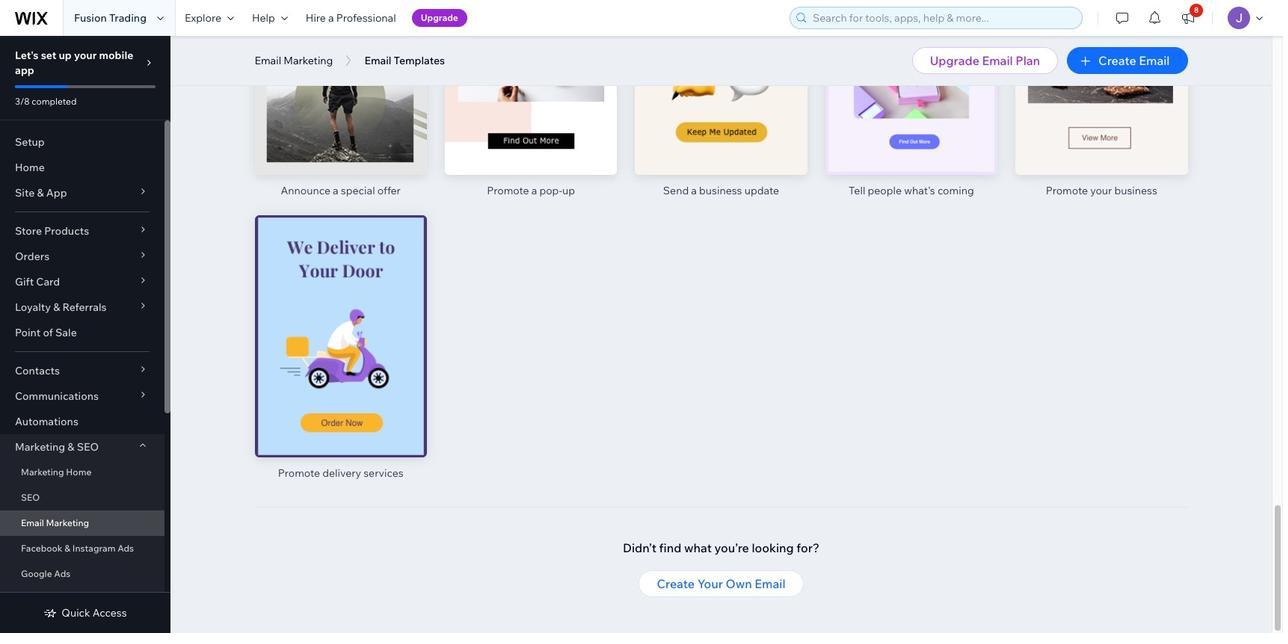 Task type: locate. For each thing, give the bounding box(es) containing it.
facebook
[[21, 543, 62, 554]]

set
[[41, 49, 56, 62]]

email marketing button
[[247, 49, 341, 72]]

marketing
[[284, 54, 333, 67], [15, 441, 65, 454], [21, 467, 64, 478], [46, 518, 89, 529]]

0 horizontal spatial upgrade
[[421, 12, 458, 23]]

1 horizontal spatial email marketing
[[255, 54, 333, 67]]

create for create your own email
[[657, 577, 695, 592]]

a for professional
[[328, 11, 334, 25]]

instagram
[[72, 543, 116, 554]]

create your own email
[[657, 577, 786, 592]]

create your own email button
[[639, 571, 804, 598]]

own
[[726, 577, 752, 592]]

upgrade down search for tools, apps, help & more... 'field'
[[930, 53, 980, 68]]

1 horizontal spatial create
[[1099, 53, 1137, 68]]

facebook & instagram ads link
[[0, 536, 165, 562]]

Search for tools, apps, help & more... field
[[809, 7, 1078, 28]]

email marketing for email marketing link
[[21, 518, 89, 529]]

create for create email
[[1099, 53, 1137, 68]]

upgrade
[[421, 12, 458, 23], [930, 53, 980, 68]]

home down marketing & seo popup button
[[66, 467, 92, 478]]

1 horizontal spatial upgrade
[[930, 53, 980, 68]]

plan
[[1016, 53, 1040, 68]]

upgrade inside "button"
[[421, 12, 458, 23]]

ads
[[118, 543, 134, 554], [54, 568, 71, 580]]

2 horizontal spatial promote
[[1046, 184, 1088, 197]]

quick
[[62, 607, 90, 620]]

email marketing for email marketing button
[[255, 54, 333, 67]]

1 vertical spatial up
[[562, 184, 575, 197]]

0 horizontal spatial home
[[15, 161, 45, 174]]

0 vertical spatial ads
[[118, 543, 134, 554]]

&
[[37, 186, 44, 200], [53, 301, 60, 314], [68, 441, 74, 454], [65, 543, 70, 554]]

0 vertical spatial create
[[1099, 53, 1137, 68]]

delivery
[[322, 467, 361, 480]]

up
[[59, 49, 72, 62], [562, 184, 575, 197]]

email marketing inside button
[[255, 54, 333, 67]]

1 horizontal spatial ads
[[118, 543, 134, 554]]

0 horizontal spatial email marketing
[[21, 518, 89, 529]]

1 horizontal spatial home
[[66, 467, 92, 478]]

1 business from the left
[[699, 184, 742, 197]]

special
[[341, 184, 375, 197]]

orders button
[[0, 244, 165, 269]]

a for pop-
[[532, 184, 537, 197]]

0 vertical spatial home
[[15, 161, 45, 174]]

marketing up facebook & instagram ads
[[46, 518, 89, 529]]

send a business update
[[663, 184, 779, 197]]

seo inside popup button
[[77, 441, 99, 454]]

site & app
[[15, 186, 67, 200]]

products
[[44, 224, 89, 238]]

google ads
[[21, 568, 71, 580]]

mobile
[[99, 49, 133, 62]]

business
[[699, 184, 742, 197], [1115, 184, 1158, 197]]

1 vertical spatial ads
[[54, 568, 71, 580]]

gift card
[[15, 275, 60, 289]]

seo
[[77, 441, 99, 454], [21, 492, 40, 503]]

update
[[745, 184, 779, 197]]

gift
[[15, 275, 34, 289]]

email marketing up facebook
[[21, 518, 89, 529]]

didn't find what you're looking for?
[[623, 541, 820, 556]]

& inside dropdown button
[[37, 186, 44, 200]]

ads right instagram
[[118, 543, 134, 554]]

marketing home link
[[0, 460, 165, 485]]

0 horizontal spatial business
[[699, 184, 742, 197]]

promote your business
[[1046, 184, 1158, 197]]

marketing down the automations
[[15, 441, 65, 454]]

0 horizontal spatial ads
[[54, 568, 71, 580]]

& right site
[[37, 186, 44, 200]]

home
[[15, 161, 45, 174], [66, 467, 92, 478]]

store
[[15, 224, 42, 238]]

ads right google
[[54, 568, 71, 580]]

upgrade button
[[412, 9, 467, 27]]

0 horizontal spatial promote
[[278, 467, 320, 480]]

store products
[[15, 224, 89, 238]]

upgrade for upgrade email plan
[[930, 53, 980, 68]]

1 vertical spatial create
[[657, 577, 695, 592]]

0 horizontal spatial seo
[[21, 492, 40, 503]]

hire
[[306, 11, 326, 25]]

looking
[[752, 541, 794, 556]]

upgrade right professional
[[421, 12, 458, 23]]

email marketing down hire
[[255, 54, 333, 67]]

a left special at the top left
[[333, 184, 339, 197]]

what
[[684, 541, 712, 556]]

8 button
[[1172, 0, 1205, 36]]

& right loyalty
[[53, 301, 60, 314]]

seo down automations link
[[77, 441, 99, 454]]

loyalty & referrals
[[15, 301, 107, 314]]

1 vertical spatial your
[[1091, 184, 1112, 197]]

1 vertical spatial email marketing
[[21, 518, 89, 529]]

0 horizontal spatial up
[[59, 49, 72, 62]]

help
[[252, 11, 275, 25]]

card
[[36, 275, 60, 289]]

home down setup on the left top of page
[[15, 161, 45, 174]]

a
[[328, 11, 334, 25], [333, 184, 339, 197], [691, 184, 697, 197], [532, 184, 537, 197]]

email
[[982, 53, 1013, 68], [1139, 53, 1170, 68], [255, 54, 281, 67], [21, 518, 44, 529], [755, 577, 786, 592]]

your inside let's set up your mobile app
[[74, 49, 97, 62]]

0 horizontal spatial create
[[657, 577, 695, 592]]

& for site
[[37, 186, 44, 200]]

trading
[[109, 11, 147, 25]]

0 vertical spatial your
[[74, 49, 97, 62]]

0 horizontal spatial your
[[74, 49, 97, 62]]

a right send
[[691, 184, 697, 197]]

site
[[15, 186, 35, 200]]

& down automations link
[[68, 441, 74, 454]]

upgrade inside button
[[930, 53, 980, 68]]

a left pop-
[[532, 184, 537, 197]]

marketing down hire
[[284, 54, 333, 67]]

2 business from the left
[[1115, 184, 1158, 197]]

0 vertical spatial seo
[[77, 441, 99, 454]]

you're
[[715, 541, 749, 556]]

app
[[15, 64, 34, 77]]

0 vertical spatial up
[[59, 49, 72, 62]]

email marketing inside "sidebar" element
[[21, 518, 89, 529]]

& right facebook
[[65, 543, 70, 554]]

seo down marketing home in the bottom of the page
[[21, 492, 40, 503]]

store products button
[[0, 218, 165, 244]]

promote for promote your business
[[1046, 184, 1088, 197]]

3/8 completed
[[15, 96, 77, 107]]

promote
[[487, 184, 529, 197], [1046, 184, 1088, 197], [278, 467, 320, 480]]

orders
[[15, 250, 50, 263]]

tell people what's coming
[[849, 184, 974, 197]]

gift card button
[[0, 269, 165, 295]]

1 horizontal spatial promote
[[487, 184, 529, 197]]

0 vertical spatial upgrade
[[421, 12, 458, 23]]

1 vertical spatial home
[[66, 467, 92, 478]]

create email
[[1099, 53, 1170, 68]]

1 horizontal spatial seo
[[77, 441, 99, 454]]

business for a
[[699, 184, 742, 197]]

contacts
[[15, 364, 60, 378]]

your
[[74, 49, 97, 62], [1091, 184, 1112, 197]]

1 vertical spatial upgrade
[[930, 53, 980, 68]]

fusion
[[74, 11, 107, 25]]

create
[[1099, 53, 1137, 68], [657, 577, 695, 592]]

1 horizontal spatial up
[[562, 184, 575, 197]]

google ads link
[[0, 562, 165, 587]]

0 vertical spatial email marketing
[[255, 54, 333, 67]]

pop-
[[540, 184, 562, 197]]

explore
[[185, 11, 221, 25]]

a right hire
[[328, 11, 334, 25]]

1 horizontal spatial business
[[1115, 184, 1158, 197]]

email marketing
[[255, 54, 333, 67], [21, 518, 89, 529]]



Task type: describe. For each thing, give the bounding box(es) containing it.
site & app button
[[0, 180, 165, 206]]

& for marketing
[[68, 441, 74, 454]]

upgrade for upgrade
[[421, 12, 458, 23]]

quick access button
[[44, 607, 127, 620]]

google
[[21, 568, 52, 580]]

quick access
[[62, 607, 127, 620]]

sidebar element
[[0, 36, 171, 633]]

& for loyalty
[[53, 301, 60, 314]]

business for your
[[1115, 184, 1158, 197]]

facebook & instagram ads
[[21, 543, 134, 554]]

send
[[663, 184, 689, 197]]

automations
[[15, 415, 78, 429]]

automations link
[[0, 409, 165, 435]]

let's
[[15, 49, 39, 62]]

access
[[93, 607, 127, 620]]

seo link
[[0, 485, 165, 511]]

promote for promote a pop-up
[[487, 184, 529, 197]]

what's
[[904, 184, 935, 197]]

referrals
[[62, 301, 107, 314]]

hire a professional link
[[297, 0, 405, 36]]

fusion trading
[[74, 11, 147, 25]]

a for special
[[333, 184, 339, 197]]

1 horizontal spatial your
[[1091, 184, 1112, 197]]

create email button
[[1067, 47, 1188, 74]]

let's set up your mobile app
[[15, 49, 133, 77]]

marketing inside popup button
[[15, 441, 65, 454]]

communications
[[15, 390, 99, 403]]

loyalty
[[15, 301, 51, 314]]

promote a pop-up
[[487, 184, 575, 197]]

communications button
[[0, 384, 165, 409]]

email inside "sidebar" element
[[21, 518, 44, 529]]

services
[[364, 467, 404, 480]]

home inside home link
[[15, 161, 45, 174]]

contacts button
[[0, 358, 165, 384]]

up inside let's set up your mobile app
[[59, 49, 72, 62]]

sale
[[55, 326, 77, 340]]

promote delivery services
[[278, 467, 404, 480]]

didn't
[[623, 541, 657, 556]]

home link
[[0, 155, 165, 180]]

point of sale link
[[0, 320, 165, 346]]

tell
[[849, 184, 866, 197]]

people
[[868, 184, 902, 197]]

for?
[[797, 541, 820, 556]]

8
[[1194, 5, 1199, 15]]

a for business
[[691, 184, 697, 197]]

home inside marketing home link
[[66, 467, 92, 478]]

1 vertical spatial seo
[[21, 492, 40, 503]]

your
[[698, 577, 723, 592]]

upgrade email plan button
[[912, 47, 1058, 74]]

help button
[[243, 0, 297, 36]]

setup link
[[0, 129, 165, 155]]

hire a professional
[[306, 11, 396, 25]]

promote for promote delivery services
[[278, 467, 320, 480]]

completed
[[32, 96, 77, 107]]

find
[[659, 541, 682, 556]]

setup
[[15, 135, 45, 149]]

coming
[[938, 184, 974, 197]]

announce a special offer
[[281, 184, 401, 197]]

marketing & seo
[[15, 441, 99, 454]]

marketing home
[[21, 467, 92, 478]]

offer
[[378, 184, 401, 197]]

upgrade email plan
[[930, 53, 1040, 68]]

app
[[46, 186, 67, 200]]

professional
[[336, 11, 396, 25]]

3/8
[[15, 96, 30, 107]]

marketing down marketing & seo
[[21, 467, 64, 478]]

& for facebook
[[65, 543, 70, 554]]

of
[[43, 326, 53, 340]]

email marketing link
[[0, 511, 165, 536]]

marketing & seo button
[[0, 435, 165, 460]]

point of sale
[[15, 326, 77, 340]]

point
[[15, 326, 41, 340]]

marketing inside button
[[284, 54, 333, 67]]

announce
[[281, 184, 331, 197]]



Task type: vqa. For each thing, say whether or not it's contained in the screenshot.
left Create
yes



